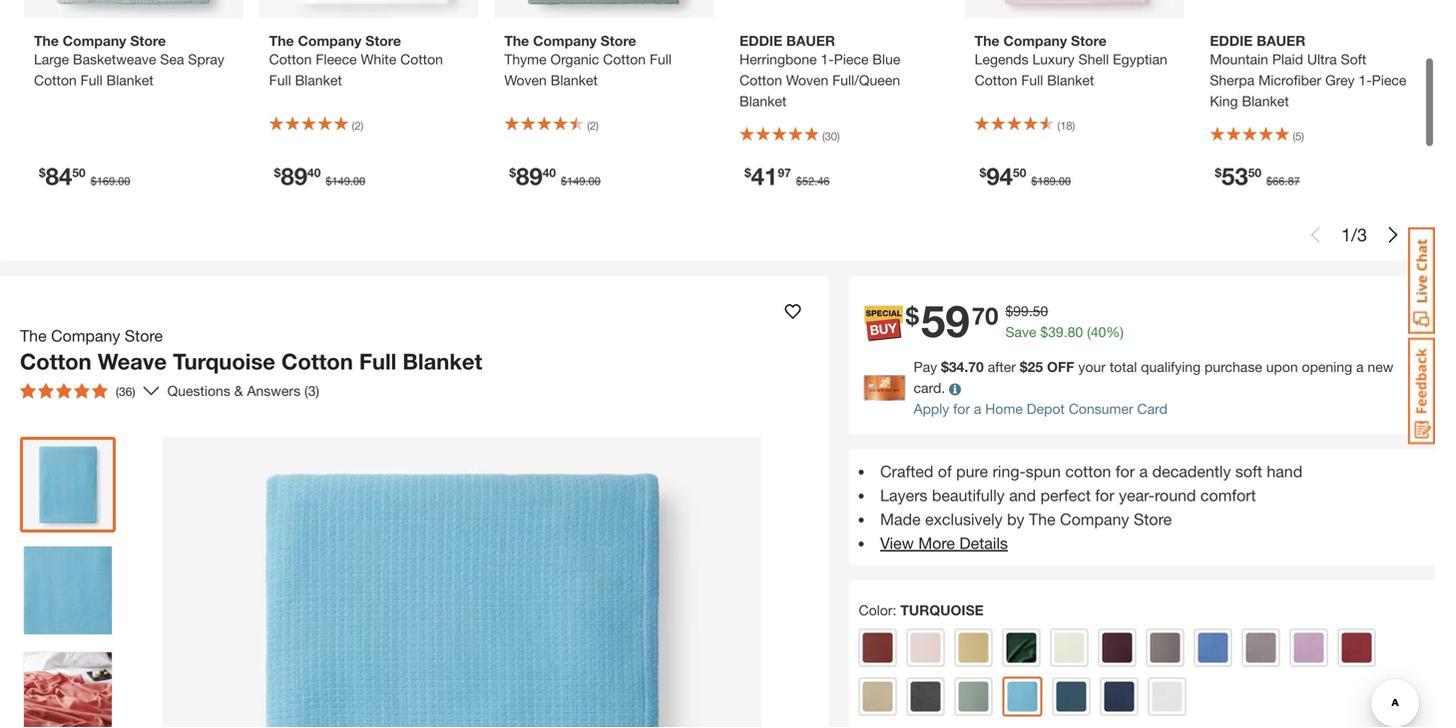 Task type: locate. For each thing, give the bounding box(es) containing it.
piece right grey
[[1373, 72, 1407, 89]]

2 vertical spatial for
[[1096, 486, 1115, 505]]

1- inside eddie bauer mountain plaid ultra soft sherpa microfiber grey 1-piece king blanket
[[1359, 72, 1373, 89]]

woven down herringbone
[[787, 72, 829, 89]]

. inside "$ 41 97 $ 52 . 46"
[[815, 175, 818, 188]]

.
[[115, 175, 118, 188], [350, 175, 353, 188], [586, 175, 589, 188], [815, 175, 818, 188], [1056, 175, 1059, 188], [1286, 175, 1289, 188], [1029, 303, 1033, 320], [1064, 324, 1068, 341]]

store up white
[[366, 33, 401, 49]]

a left home
[[974, 401, 982, 417]]

blanket inside the company store large basketweave sea spray cotton full blanket
[[106, 72, 154, 89]]

turquoise
[[173, 349, 276, 375]]

blush image
[[911, 634, 941, 664]]

company up weave
[[51, 327, 120, 346]]

cotton left fleece
[[269, 51, 312, 68]]

company inside the company store legends luxury shell egyptian cotton full blanket
[[1004, 33, 1068, 49]]

1 horizontal spatial 149
[[567, 175, 586, 188]]

the for basketweave
[[34, 33, 59, 49]]

the inside the company store large basketweave sea spray cotton full blanket
[[34, 33, 59, 49]]

blanket inside the company store cotton weave turquoise cotton full blanket
[[403, 349, 483, 375]]

. inside $ 94 50 $ 189 . 00
[[1056, 175, 1059, 188]]

1 vertical spatial piece
[[1373, 72, 1407, 89]]

) down the company store thyme organic cotton full woven blanket
[[596, 119, 599, 132]]

cotton
[[269, 51, 312, 68], [401, 51, 443, 68], [603, 51, 646, 68], [34, 72, 77, 89], [740, 72, 783, 89], [975, 72, 1018, 89], [20, 349, 92, 375], [282, 349, 353, 375]]

2 horizontal spatial a
[[1357, 359, 1365, 376]]

store up weave
[[125, 327, 163, 346]]

full inside the company store legends luxury shell egyptian cotton full blanket
[[1022, 72, 1044, 89]]

true navy image
[[1105, 683, 1135, 713]]

blanket inside the company store thyme organic cotton full woven blanket
[[551, 72, 598, 89]]

company inside the company store cotton fleece white cotton full blanket
[[298, 33, 362, 49]]

. inside '$ 84 50 $ 169 . 00'
[[115, 175, 118, 188]]

( down the company store cotton fleece white cotton full blanket
[[352, 119, 355, 132]]

opening
[[1303, 359, 1353, 376]]

the inside the company store cotton fleece white cotton full blanket
[[269, 33, 294, 49]]

eddie inside 'eddie bauer herringbone 1-piece blue cotton woven full/queen blanket'
[[740, 33, 783, 49]]

store down year-
[[1134, 510, 1172, 529]]

53
[[1222, 162, 1249, 190]]

eddie up mountain
[[1211, 33, 1254, 49]]

( 2 ) down the company store thyme organic cotton full woven blanket
[[587, 119, 599, 132]]

189
[[1038, 175, 1056, 188]]

1 2 from the left
[[355, 119, 361, 132]]

00 inside '$ 84 50 $ 169 . 00'
[[118, 175, 130, 188]]

1 horizontal spatial $ 89 40 $ 149 . 00
[[510, 162, 601, 190]]

store inside the company store cotton fleece white cotton full blanket
[[366, 33, 401, 49]]

a left new
[[1357, 359, 1365, 376]]

thyme organic cotton full woven blanket image
[[495, 0, 714, 18]]

the inside the company store legends luxury shell egyptian cotton full blanket
[[975, 33, 1000, 49]]

store up sea
[[130, 33, 166, 49]]

0 horizontal spatial ( 2 )
[[352, 119, 364, 132]]

1 bauer from the left
[[787, 33, 836, 49]]

for down cotton
[[1096, 486, 1115, 505]]

pure
[[957, 462, 989, 481]]

the inside the company store cotton weave turquoise cotton full blanket
[[20, 327, 47, 346]]

2 149 from the left
[[567, 175, 586, 188]]

$ 89 40 $ 149 . 00
[[274, 162, 366, 190], [510, 162, 601, 190]]

store
[[130, 33, 166, 49], [366, 33, 401, 49], [601, 33, 637, 49], [1072, 33, 1107, 49], [125, 327, 163, 346], [1134, 510, 1172, 529]]

50 inside $ 94 50 $ 189 . 00
[[1014, 166, 1027, 180]]

next slide image
[[1386, 227, 1402, 243]]

00 for woven
[[589, 175, 601, 188]]

store up shell at top
[[1072, 33, 1107, 49]]

0 vertical spatial piece
[[834, 51, 869, 68]]

1- up full/queen
[[821, 51, 834, 68]]

2 down the company store thyme organic cotton full woven blanket
[[590, 119, 596, 132]]

cotton up 5 stars "image"
[[20, 349, 92, 375]]

1 eddie from the left
[[740, 33, 783, 49]]

) for ultra
[[1302, 130, 1305, 143]]

( right 80
[[1088, 324, 1091, 341]]

mineral gray image
[[1247, 634, 1277, 664]]

2 00 from the left
[[353, 175, 366, 188]]

store inside the company store cotton weave turquoise cotton full blanket
[[125, 327, 163, 346]]

the up 5 stars "image"
[[20, 327, 47, 346]]

the up legends
[[975, 33, 1000, 49]]

2 for fleece
[[355, 119, 361, 132]]

for
[[954, 401, 971, 417], [1116, 462, 1135, 481], [1096, 486, 1115, 505]]

0 horizontal spatial 1-
[[821, 51, 834, 68]]

1 vertical spatial 1-
[[1359, 72, 1373, 89]]

full/queen
[[833, 72, 901, 89]]

company for fleece
[[298, 33, 362, 49]]

1 ( 2 ) from the left
[[352, 119, 364, 132]]

woven inside 'eddie bauer herringbone 1-piece blue cotton woven full/queen blanket'
[[787, 72, 829, 89]]

00
[[118, 175, 130, 188], [353, 175, 366, 188], [589, 175, 601, 188], [1059, 175, 1072, 188]]

the
[[34, 33, 59, 49], [269, 33, 294, 49], [505, 33, 529, 49], [975, 33, 1000, 49], [20, 327, 47, 346], [1030, 510, 1056, 529]]

eddie for 41
[[740, 33, 783, 49]]

the up large
[[34, 33, 59, 49]]

dark green image
[[1007, 634, 1037, 664]]

blanket inside the company store cotton fleece white cotton full blanket
[[295, 72, 342, 89]]

marine blue image
[[1199, 634, 1229, 664]]

company up fleece
[[298, 33, 362, 49]]

sea
[[160, 51, 184, 68]]

2 bauer from the left
[[1257, 33, 1306, 49]]

company for organic
[[533, 33, 597, 49]]

a up year-
[[1140, 462, 1149, 481]]

thyme image
[[959, 683, 989, 713]]

( up 87
[[1293, 130, 1296, 143]]

the for organic
[[505, 33, 529, 49]]

answers
[[247, 383, 301, 400]]

cotton down legends
[[975, 72, 1018, 89]]

piece up full/queen
[[834, 51, 869, 68]]

) for organic
[[596, 119, 599, 132]]

/
[[1352, 224, 1358, 246]]

1 149 from the left
[[332, 175, 350, 188]]

eddie
[[740, 33, 783, 49], [1211, 33, 1254, 49]]

$ 41 97 $ 52 . 46
[[745, 162, 830, 190]]

:
[[893, 603, 897, 619]]

( 2 ) down the company store cotton fleece white cotton full blanket
[[352, 119, 364, 132]]

2 2 from the left
[[590, 119, 596, 132]]

company
[[63, 33, 126, 49], [298, 33, 362, 49], [533, 33, 597, 49], [1004, 33, 1068, 49], [51, 327, 120, 346], [1061, 510, 1130, 529]]

1 horizontal spatial 2
[[590, 119, 596, 132]]

cotton
[[1066, 462, 1112, 481]]

store down thyme organic cotton full woven blanket image
[[601, 33, 637, 49]]

50 for 94
[[1014, 166, 1027, 180]]

50 inside $ 53 50 $ 66 . 87
[[1249, 166, 1262, 180]]

50 right 99
[[1033, 303, 1049, 320]]

company up basketweave
[[63, 33, 126, 49]]

company inside the company store cotton weave turquoise cotton full blanket
[[51, 327, 120, 346]]

bauer
[[787, 33, 836, 49], [1257, 33, 1306, 49]]

0 horizontal spatial 40
[[308, 166, 321, 180]]

the right the by
[[1030, 510, 1056, 529]]

2 89 from the left
[[516, 162, 543, 190]]

questions
[[167, 383, 231, 400]]

and
[[1010, 486, 1037, 505]]

0 horizontal spatial 89
[[281, 162, 308, 190]]

slate gray image
[[911, 683, 941, 713]]

) down microfiber
[[1302, 130, 1305, 143]]

company for weave
[[51, 327, 120, 346]]

blanket
[[106, 72, 154, 89], [295, 72, 342, 89], [551, 72, 598, 89], [1048, 72, 1095, 89], [740, 93, 787, 110], [1243, 93, 1290, 110], [403, 349, 483, 375]]

comfort
[[1201, 486, 1257, 505]]

149 for full
[[332, 175, 350, 188]]

) down the company store cotton fleece white cotton full blanket
[[361, 119, 364, 132]]

1 horizontal spatial woven
[[787, 72, 829, 89]]

2 horizontal spatial for
[[1116, 462, 1135, 481]]

cotton fleece white cotton full blanket image
[[259, 0, 479, 18]]

0 horizontal spatial for
[[954, 401, 971, 417]]

1 00 from the left
[[118, 175, 130, 188]]

$ 89 40 $ 149 . 00 for full
[[274, 162, 366, 190]]

made
[[881, 510, 921, 529]]

50 left 66
[[1249, 166, 1262, 180]]

piece
[[834, 51, 869, 68], [1373, 72, 1407, 89]]

store inside the company store thyme organic cotton full woven blanket
[[601, 33, 637, 49]]

eddie bauer herringbone 1-piece blue cotton woven full/queen blanket
[[740, 33, 901, 110]]

feedback link image
[[1409, 338, 1436, 445]]

70
[[972, 302, 999, 330]]

depot
[[1027, 401, 1065, 417]]

woven for 89
[[505, 72, 547, 89]]

2 ( 2 ) from the left
[[587, 119, 599, 132]]

50 inside '$ 99 . 50 save $ 39 . 80 ( 40 %)'
[[1033, 303, 1049, 320]]

1 horizontal spatial 89
[[516, 162, 543, 190]]

store inside the company store legends luxury shell egyptian cotton full blanket
[[1072, 33, 1107, 49]]

spray
[[188, 51, 225, 68]]

the company store cotton fleece white cotton full blanket
[[269, 33, 443, 89]]

1 horizontal spatial 1-
[[1359, 72, 1373, 89]]

0 horizontal spatial woven
[[505, 72, 547, 89]]

a inside the your total qualifying purchase upon opening a new card.
[[1357, 359, 1365, 376]]

cotton inside the company store thyme organic cotton full woven blanket
[[603, 51, 646, 68]]

) down full/queen
[[838, 130, 840, 143]]

) for fleece
[[361, 119, 364, 132]]

woven
[[505, 72, 547, 89], [787, 72, 829, 89]]

40 for woven
[[543, 166, 556, 180]]

woven down thyme
[[505, 72, 547, 89]]

) for piece
[[838, 130, 840, 143]]

company down the perfect
[[1061, 510, 1130, 529]]

)
[[361, 119, 364, 132], [596, 119, 599, 132], [1073, 119, 1076, 132], [838, 130, 840, 143], [1302, 130, 1305, 143]]

0 horizontal spatial 2
[[355, 119, 361, 132]]

2 vertical spatial a
[[1140, 462, 1149, 481]]

50 left 169
[[72, 166, 86, 180]]

2 woven from the left
[[787, 72, 829, 89]]

0 horizontal spatial 149
[[332, 175, 350, 188]]

2 down the company store cotton fleece white cotton full blanket
[[355, 119, 361, 132]]

( up 46
[[823, 130, 825, 143]]

1 horizontal spatial 40
[[543, 166, 556, 180]]

large basketweave sea spray cotton full blanket image
[[24, 0, 243, 18]]

organic
[[551, 51, 599, 68]]

$ inside $ 59 70
[[906, 302, 920, 330]]

the for luxury
[[975, 33, 1000, 49]]

cotton down herringbone
[[740, 72, 783, 89]]

1 horizontal spatial for
[[1096, 486, 1115, 505]]

) down the company store legends luxury shell egyptian cotton full blanket
[[1073, 119, 1076, 132]]

2 horizontal spatial 40
[[1091, 324, 1107, 341]]

qualifying
[[1142, 359, 1201, 376]]

0 horizontal spatial piece
[[834, 51, 869, 68]]

1 horizontal spatial ( 2 )
[[587, 119, 599, 132]]

eddie for 53
[[1211, 33, 1254, 49]]

for up year-
[[1116, 462, 1135, 481]]

color
[[859, 603, 893, 619]]

25
[[1028, 359, 1044, 376]]

bauer inside eddie bauer mountain plaid ultra soft sherpa microfiber grey 1-piece king blanket
[[1257, 33, 1306, 49]]

$
[[39, 166, 46, 180], [274, 166, 281, 180], [510, 166, 516, 180], [745, 166, 752, 180], [980, 166, 987, 180], [1216, 166, 1222, 180], [91, 175, 97, 188], [326, 175, 332, 188], [561, 175, 567, 188], [797, 175, 803, 188], [1032, 175, 1038, 188], [1267, 175, 1273, 188], [906, 302, 920, 330], [1006, 303, 1014, 320], [1041, 324, 1049, 341], [942, 359, 949, 376], [1020, 359, 1028, 376]]

butterscotch image
[[959, 634, 989, 664]]

( for organic
[[587, 119, 590, 132]]

0 vertical spatial a
[[1357, 359, 1365, 376]]

0 vertical spatial 1-
[[821, 51, 834, 68]]

store inside crafted of pure ring-spun cotton for a decadently soft hand layers beautifully and perfect for year-round comfort made exclusively by the company store view more details
[[1134, 510, 1172, 529]]

50 inside '$ 84 50 $ 169 . 00'
[[72, 166, 86, 180]]

( 2 )
[[352, 119, 364, 132], [587, 119, 599, 132]]

149 for woven
[[567, 175, 586, 188]]

5
[[1296, 130, 1302, 143]]

the up thyme
[[505, 33, 529, 49]]

full inside the company store cotton weave turquoise cotton full blanket
[[359, 349, 397, 375]]

( 5 )
[[1293, 130, 1305, 143]]

apply for a home depot consumer card link
[[914, 401, 1168, 417]]

turquoise
[[901, 603, 984, 619]]

blue
[[873, 51, 901, 68]]

2 eddie from the left
[[1211, 33, 1254, 49]]

the company store thyme organic cotton full woven blanket
[[505, 33, 672, 89]]

consumer
[[1069, 401, 1134, 417]]

teal image
[[1057, 683, 1087, 713]]

store for turquoise
[[125, 327, 163, 346]]

( up $ 94 50 $ 189 . 00
[[1058, 119, 1061, 132]]

2 for organic
[[590, 119, 596, 132]]

store inside the company store large basketweave sea spray cotton full blanket
[[130, 33, 166, 49]]

the company store bed blankets ko33 f turquoise 40.2 image
[[24, 653, 112, 728]]

bauer inside 'eddie bauer herringbone 1-piece blue cotton woven full/queen blanket'
[[787, 33, 836, 49]]

. inside $ 53 50 $ 66 . 87
[[1286, 175, 1289, 188]]

2 $ 89 40 $ 149 . 00 from the left
[[510, 162, 601, 190]]

1 $ 89 40 $ 149 . 00 from the left
[[274, 162, 366, 190]]

1 horizontal spatial piece
[[1373, 72, 1407, 89]]

ring-
[[993, 462, 1026, 481]]

4 00 from the left
[[1059, 175, 1072, 188]]

1 horizontal spatial eddie
[[1211, 33, 1254, 49]]

1 vertical spatial for
[[1116, 462, 1135, 481]]

52
[[803, 175, 815, 188]]

for down 'info' "image"
[[954, 401, 971, 417]]

50 for 53
[[1249, 166, 1262, 180]]

1- inside 'eddie bauer herringbone 1-piece blue cotton woven full/queen blanket'
[[821, 51, 834, 68]]

large
[[34, 51, 69, 68]]

1 horizontal spatial bauer
[[1257, 33, 1306, 49]]

1 horizontal spatial a
[[1140, 462, 1149, 481]]

piece inside eddie bauer mountain plaid ultra soft sherpa microfiber grey 1-piece king blanket
[[1373, 72, 1407, 89]]

the company store link
[[20, 324, 171, 348]]

bauer up herringbone
[[787, 33, 836, 49]]

the inside the company store thyme organic cotton full woven blanket
[[505, 33, 529, 49]]

( down the company store thyme organic cotton full woven blanket
[[587, 119, 590, 132]]

cotton down large
[[34, 72, 77, 89]]

woven inside the company store thyme organic cotton full woven blanket
[[505, 72, 547, 89]]

company up 'organic'
[[533, 33, 597, 49]]

bauer up plaid
[[1257, 33, 1306, 49]]

company inside the company store large basketweave sea spray cotton full blanket
[[63, 33, 126, 49]]

apply
[[914, 401, 950, 417]]

00 inside $ 94 50 $ 189 . 00
[[1059, 175, 1072, 188]]

80
[[1068, 324, 1084, 341]]

50 left 189
[[1014, 166, 1027, 180]]

mountain
[[1211, 51, 1269, 68]]

0 horizontal spatial bauer
[[787, 33, 836, 49]]

eddie up herringbone
[[740, 33, 783, 49]]

company up the luxury
[[1004, 33, 1068, 49]]

89 for woven
[[516, 162, 543, 190]]

company inside the company store thyme organic cotton full woven blanket
[[533, 33, 597, 49]]

0 horizontal spatial a
[[974, 401, 982, 417]]

0 horizontal spatial $ 89 40 $ 149 . 00
[[274, 162, 366, 190]]

the for weave
[[20, 327, 47, 346]]

after
[[988, 359, 1016, 376]]

(
[[352, 119, 355, 132], [587, 119, 590, 132], [1058, 119, 1061, 132], [823, 130, 825, 143], [1293, 130, 1296, 143], [1088, 324, 1091, 341]]

eddie inside eddie bauer mountain plaid ultra soft sherpa microfiber grey 1-piece king blanket
[[1211, 33, 1254, 49]]

1- down soft
[[1359, 72, 1373, 89]]

1 woven from the left
[[505, 72, 547, 89]]

egyptian
[[1113, 51, 1168, 68]]

0 horizontal spatial eddie
[[740, 33, 783, 49]]

a
[[1357, 359, 1365, 376], [974, 401, 982, 417], [1140, 462, 1149, 481]]

herringbone
[[740, 51, 817, 68]]

full inside the company store thyme organic cotton full woven blanket
[[650, 51, 672, 68]]

spun
[[1026, 462, 1062, 481]]

the down cotton fleece white cotton full blanket image
[[269, 33, 294, 49]]

$ 89 40 $ 149 . 00 for woven
[[510, 162, 601, 190]]

3 00 from the left
[[589, 175, 601, 188]]

89
[[281, 162, 308, 190], [516, 162, 543, 190]]

1 89 from the left
[[281, 162, 308, 190]]

1-
[[821, 51, 834, 68], [1359, 72, 1373, 89]]

cotton right 'organic'
[[603, 51, 646, 68]]



Task type: describe. For each thing, give the bounding box(es) containing it.
mocha image
[[1151, 634, 1181, 664]]

details
[[960, 534, 1009, 553]]

(36) link
[[12, 376, 159, 408]]

store for shell
[[1072, 33, 1107, 49]]

card.
[[914, 380, 946, 396]]

$ 99 . 50 save $ 39 . 80 ( 40 %)
[[1006, 303, 1124, 341]]

your
[[1079, 359, 1106, 376]]

purchase
[[1205, 359, 1263, 376]]

bauer for 41
[[787, 33, 836, 49]]

soft
[[1236, 462, 1263, 481]]

king
[[1211, 93, 1239, 110]]

sand image
[[863, 683, 893, 713]]

store for white
[[366, 33, 401, 49]]

new
[[1368, 359, 1394, 376]]

89 for full
[[281, 162, 308, 190]]

94
[[987, 162, 1014, 190]]

41
[[752, 162, 778, 190]]

a inside crafted of pure ring-spun cotton for a decadently soft hand layers beautifully and perfect for year-round comfort made exclusively by the company store view more details
[[1140, 462, 1149, 481]]

the company store large basketweave sea spray cotton full blanket
[[34, 33, 225, 89]]

$ 84 50 $ 169 . 00
[[39, 162, 130, 190]]

( for luxury
[[1058, 119, 1061, 132]]

this is the first slide image
[[1308, 227, 1324, 243]]

00 for full
[[353, 175, 366, 188]]

layers
[[881, 486, 928, 505]]

turquoise image
[[1008, 683, 1038, 713]]

blanket inside eddie bauer mountain plaid ultra soft sherpa microfiber grey 1-piece king blanket
[[1243, 93, 1290, 110]]

total
[[1110, 359, 1138, 376]]

cotton up "(3)" on the bottom left
[[282, 349, 353, 375]]

the company store legends luxury shell egyptian cotton full blanket
[[975, 33, 1168, 89]]

company inside crafted of pure ring-spun cotton for a decadently soft hand layers beautifully and perfect for year-round comfort made exclusively by the company store view more details
[[1061, 510, 1130, 529]]

84
[[46, 162, 72, 190]]

store for cotton
[[601, 33, 637, 49]]

info image
[[950, 384, 962, 396]]

blanket inside 'eddie bauer herringbone 1-piece blue cotton woven full/queen blanket'
[[740, 93, 787, 110]]

46
[[818, 175, 830, 188]]

(3)
[[305, 383, 320, 400]]

legends luxury shell egyptian cotton full blanket image
[[965, 0, 1185, 18]]

3
[[1358, 224, 1368, 246]]

thyme
[[505, 51, 547, 68]]

the for fleece
[[269, 33, 294, 49]]

your total qualifying purchase upon opening a new card.
[[914, 359, 1394, 396]]

40 inside '$ 99 . 50 save $ 39 . 80 ( 40 %)'
[[1091, 324, 1107, 341]]

red image
[[1343, 634, 1372, 664]]

apply for a home depot consumer card
[[914, 401, 1168, 417]]

97
[[778, 166, 792, 180]]

cotton inside the company store large basketweave sea spray cotton full blanket
[[34, 72, 77, 89]]

( 2 ) for fleece
[[352, 119, 364, 132]]

hand
[[1267, 462, 1303, 481]]

cotton inside the company store legends luxury shell egyptian cotton full blanket
[[975, 72, 1018, 89]]

pay $ 34.70 after $ 25 off
[[914, 359, 1075, 376]]

save
[[1006, 324, 1037, 341]]

apply now image
[[864, 375, 914, 402]]

soft
[[1342, 51, 1367, 68]]

microfiber
[[1259, 72, 1322, 89]]

beautifully
[[932, 486, 1005, 505]]

legends
[[975, 51, 1029, 68]]

year-
[[1119, 486, 1155, 505]]

auburn image
[[863, 634, 893, 664]]

$ 53 50 $ 66 . 87
[[1216, 162, 1301, 190]]

white
[[361, 51, 397, 68]]

1 vertical spatial a
[[974, 401, 982, 417]]

merlot image
[[1103, 634, 1133, 664]]

( 30 )
[[823, 130, 840, 143]]

the inside crafted of pure ring-spun cotton for a decadently soft hand layers beautifully and perfect for year-round comfort made exclusively by the company store view more details
[[1030, 510, 1056, 529]]

39
[[1049, 324, 1064, 341]]

( 2 ) for organic
[[587, 119, 599, 132]]

woven for 41
[[787, 72, 829, 89]]

view more details link
[[881, 534, 1009, 553]]

piece inside 'eddie bauer herringbone 1-piece blue cotton woven full/queen blanket'
[[834, 51, 869, 68]]

full inside the company store cotton fleece white cotton full blanket
[[269, 72, 291, 89]]

white image
[[1153, 683, 1183, 713]]

store for sea
[[130, 33, 166, 49]]

color : turquoise
[[859, 603, 984, 619]]

(36)
[[116, 385, 135, 399]]

59
[[921, 295, 970, 347]]

ultra
[[1308, 51, 1338, 68]]

$ 94 50 $ 189 . 00
[[980, 162, 1072, 190]]

by
[[1008, 510, 1025, 529]]

live chat image
[[1409, 228, 1436, 335]]

shell
[[1079, 51, 1110, 68]]

(36) button
[[12, 376, 143, 408]]

fleece
[[316, 51, 357, 68]]

weave
[[98, 349, 167, 375]]

&
[[234, 383, 243, 400]]

crafted of pure ring-spun cotton for a decadently soft hand layers beautifully and perfect for year-round comfort made exclusively by the company store view more details
[[881, 462, 1303, 553]]

( for fleece
[[352, 119, 355, 132]]

view
[[881, 534, 914, 553]]

0 vertical spatial for
[[954, 401, 971, 417]]

grey
[[1326, 72, 1356, 89]]

cotton right white
[[401, 51, 443, 68]]

sherpa
[[1211, 72, 1255, 89]]

eddie bauer mountain plaid ultra soft sherpa microfiber grey 1-piece king blanket
[[1211, 33, 1407, 110]]

) for luxury
[[1073, 119, 1076, 132]]

pale lilac image
[[1295, 634, 1325, 664]]

upon
[[1267, 359, 1299, 376]]

off
[[1048, 359, 1075, 376]]

( inside '$ 99 . 50 save $ 39 . 80 ( 40 %)'
[[1088, 324, 1091, 341]]

the company store cotton weave turquoise cotton full blanket
[[20, 327, 483, 375]]

50 for 84
[[72, 166, 86, 180]]

pay
[[914, 359, 938, 376]]

card
[[1138, 401, 1168, 417]]

( for ultra
[[1293, 130, 1296, 143]]

( for piece
[[823, 130, 825, 143]]

1 / 3
[[1342, 224, 1368, 246]]

luxury
[[1033, 51, 1075, 68]]

full inside the company store large basketweave sea spray cotton full blanket
[[81, 72, 103, 89]]

$ 59 70
[[906, 295, 999, 347]]

66
[[1273, 175, 1286, 188]]

1
[[1342, 224, 1352, 246]]

of
[[938, 462, 952, 481]]

questions & answers (3)
[[167, 383, 320, 400]]

blanket inside the company store legends luxury shell egyptian cotton full blanket
[[1048, 72, 1095, 89]]

87
[[1289, 175, 1301, 188]]

( 18 )
[[1058, 119, 1076, 132]]

perfect
[[1041, 486, 1091, 505]]

the company store bed blankets ko33 f turquoise e1.1 image
[[24, 547, 112, 635]]

more
[[919, 534, 956, 553]]

5 stars image
[[20, 384, 108, 400]]

%)
[[1107, 324, 1124, 341]]

cotton inside 'eddie bauer herringbone 1-piece blue cotton woven full/queen blanket'
[[740, 72, 783, 89]]

bauer for 53
[[1257, 33, 1306, 49]]

ivory image
[[1055, 634, 1085, 664]]

the company store bed blankets ko33 f turquoise 64.0 image
[[24, 442, 112, 529]]

00 for cotton
[[1059, 175, 1072, 188]]

basketweave
[[73, 51, 156, 68]]

company for luxury
[[1004, 33, 1068, 49]]

99
[[1014, 303, 1029, 320]]

169
[[97, 175, 115, 188]]

company for basketweave
[[63, 33, 126, 49]]

40 for full
[[308, 166, 321, 180]]



Task type: vqa. For each thing, say whether or not it's contained in the screenshot.


